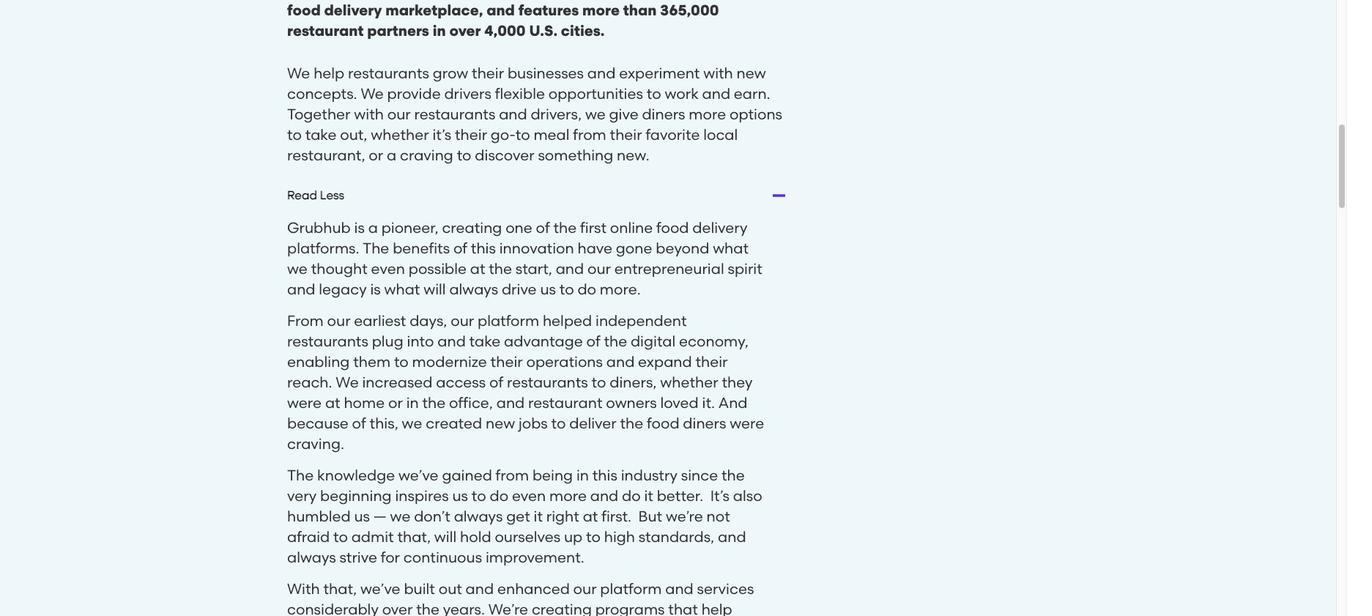 Task type: describe. For each thing, give the bounding box(es) containing it.
improvement.
[[486, 549, 584, 566]]

increased
[[362, 374, 433, 391]]

gone
[[616, 240, 652, 257]]

earliest
[[354, 312, 406, 330]]

because
[[287, 415, 349, 432]]

office,
[[449, 394, 493, 412]]

online
[[610, 219, 653, 237]]

0 vertical spatial we
[[287, 64, 310, 82]]

more inside the knowledge we've gained from being in this industry since the very beginning inspires us to do even more and do it better.  it's also humbled us — we don't always get it right at first.  but we're not afraid to admit that, will hold ourselves up to high standards, and always strive for continuous improvement.
[[549, 487, 587, 505]]

home
[[344, 394, 385, 412]]

take inside we help restaurants grow their businesses and experiment with new concepts. we provide drivers flexible opportunities to work and earn. together with our restaurants and drivers, we give diners more options to take out, whether it's their go-to meal from their favorite local restaurant, or a craving to discover something new.
[[305, 126, 337, 144]]

new inside we help restaurants grow their businesses and experiment with new concepts. we provide drivers flexible opportunities to work and earn. together with our restaurants and drivers, we give diners more options to take out, whether it's their go-to meal from their favorite local restaurant, or a craving to discover something new.
[[737, 64, 766, 82]]

and up from
[[287, 281, 315, 298]]

out,
[[340, 126, 367, 144]]

gained
[[442, 467, 492, 484]]

beyond
[[656, 240, 709, 257]]

admit
[[351, 528, 394, 546]]

knowledge
[[317, 467, 395, 484]]

of up office,
[[489, 374, 503, 391]]

this,
[[370, 415, 398, 432]]

into
[[407, 333, 434, 350]]

possible
[[409, 260, 467, 278]]

take inside from our earliest days, our platform helped independent restaurants plug into and take advantage of the digital economy, enabling them to modernize their operations and expand their reach. we increased access of restaurants to diners, whether they were at home or in the office, and restaurant owners loved it. and because of this, we created new jobs to deliver the food diners were craving.
[[469, 333, 501, 350]]

discover
[[475, 146, 534, 164]]

flexible
[[495, 85, 545, 103]]

earn.
[[734, 85, 770, 103]]

whether inside from our earliest days, our platform helped independent restaurants plug into and take advantage of the digital economy, enabling them to modernize their operations and expand their reach. we increased access of restaurants to diners, whether they were at home or in the office, and restaurant owners loved it. and because of this, we created new jobs to deliver the food diners were craving.
[[660, 374, 718, 391]]

and down not
[[718, 528, 746, 546]]

at inside the knowledge we've gained from being in this industry since the very beginning inspires us to do even more and do it better.  it's also humbled us — we don't always get it right at first.  but we're not afraid to admit that, will hold ourselves up to high standards, and always strive for continuous improvement.
[[583, 508, 598, 525]]

grubhub
[[287, 219, 351, 237]]

in inside from our earliest days, our platform helped independent restaurants plug into and take advantage of the digital economy, enabling them to modernize their operations and expand their reach. we increased access of restaurants to diners, whether they were at home or in the office, and restaurant owners loved it. and because of this, we created new jobs to deliver the food diners were craving.
[[406, 394, 419, 412]]

their down advantage
[[490, 353, 523, 371]]

or inside from our earliest days, our platform helped independent restaurants plug into and take advantage of the digital economy, enabling them to modernize their operations and expand their reach. we increased access of restaurants to diners, whether they were at home or in the office, and restaurant owners loved it. and because of this, we created new jobs to deliver the food diners were craving.
[[388, 394, 403, 412]]

craving
[[400, 146, 453, 164]]

from our earliest days, our platform helped independent restaurants plug into and take advantage of the digital economy, enabling them to modernize their operations and expand their reach. we increased access of restaurants to diners, whether they were at home or in the office, and restaurant owners loved it. and because of this, we created new jobs to deliver the food diners were craving.
[[287, 312, 764, 453]]

beginning
[[320, 487, 392, 505]]

years.
[[443, 601, 485, 616]]

high
[[604, 528, 635, 546]]

this inside grubhub is a pioneer, creating one of the first online food delivery platforms. the benefits of this innovation have gone beyond what we thought even possible at the start, and our entrepreneurial spirit and legacy is what will always drive us to do more.
[[471, 240, 496, 257]]

favorite
[[646, 126, 700, 144]]

together
[[287, 105, 351, 123]]

thought
[[311, 260, 368, 278]]

built
[[404, 580, 435, 598]]

1 horizontal spatial us
[[452, 487, 468, 505]]

with
[[287, 580, 320, 598]]

created
[[426, 415, 482, 432]]

spirit
[[728, 260, 762, 278]]

to up the increased
[[394, 353, 409, 371]]

food inside grubhub is a pioneer, creating one of the first online food delivery platforms. the benefits of this innovation have gone beyond what we thought even possible at the start, and our entrepreneurial spirit and legacy is what will always drive us to do more.
[[656, 219, 689, 237]]

operations
[[526, 353, 603, 371]]

1 vertical spatial what
[[384, 281, 420, 298]]

to inside grubhub is a pioneer, creating one of the first online food delivery platforms. the benefits of this innovation have gone beyond what we thought even possible at the start, and our entrepreneurial spirit and legacy is what will always drive us to do more.
[[559, 281, 574, 298]]

the inside the knowledge we've gained from being in this industry since the very beginning inspires us to do even more and do it better.  it's also humbled us — we don't always get it right at first.  but we're not afraid to admit that, will hold ourselves up to high standards, and always strive for continuous improvement.
[[721, 467, 745, 484]]

it's
[[432, 126, 451, 144]]

since
[[681, 467, 718, 484]]

always inside grubhub is a pioneer, creating one of the first online food delivery platforms. the benefits of this innovation have gone beyond what we thought even possible at the start, and our entrepreneurial spirit and legacy is what will always drive us to do more.
[[449, 281, 498, 298]]

we've for over
[[360, 580, 400, 598]]

even inside the knowledge we've gained from being in this industry since the very beginning inspires us to do even more and do it better.  it's also humbled us — we don't always get it right at first.  but we're not afraid to admit that, will hold ourselves up to high standards, and always strive for continuous improvement.
[[512, 487, 546, 505]]

options
[[730, 105, 782, 123]]

our inside we help restaurants grow their businesses and experiment with new concepts. we provide drivers flexible opportunities to work and earn. together with our restaurants and drivers, we give diners more options to take out, whether it's their go-to meal from their favorite local restaurant, or a craving to discover something new.
[[387, 105, 411, 123]]

new inside from our earliest days, our platform helped independent restaurants plug into and take advantage of the digital economy, enabling them to modernize their operations and expand their reach. we increased access of restaurants to diners, whether they were at home or in the office, and restaurant owners loved it. and because of this, we created new jobs to deliver the food diners were craving.
[[486, 415, 515, 432]]

for
[[381, 549, 400, 566]]

and up jobs
[[496, 394, 525, 412]]

work
[[665, 85, 699, 103]]

drive
[[502, 281, 537, 298]]

grubhub is a pioneer, creating one of the first online food delivery platforms. the benefits of this innovation have gone beyond what we thought even possible at the start, and our entrepreneurial spirit and legacy is what will always drive us to do more.
[[287, 219, 762, 298]]

drivers
[[444, 85, 491, 103]]

this inside the knowledge we've gained from being in this industry since the very beginning inspires us to do even more and do it better.  it's also humbled us — we don't always get it right at first.  but we're not afraid to admit that, will hold ourselves up to high standards, and always strive for continuous improvement.
[[592, 467, 617, 484]]

1 vertical spatial always
[[454, 508, 503, 525]]

industry
[[621, 467, 677, 484]]

restaurants down operations
[[507, 374, 588, 391]]

we inside we help restaurants grow their businesses and experiment with new concepts. we provide drivers flexible opportunities to work and earn. together with our restaurants and drivers, we give diners more options to take out, whether it's their go-to meal from their favorite local restaurant, or a craving to discover something new.
[[585, 105, 606, 123]]

enabling
[[287, 353, 350, 371]]

the up drive
[[489, 260, 512, 278]]

their up drivers
[[472, 64, 504, 82]]

jobs
[[519, 415, 548, 432]]

1 vertical spatial were
[[730, 415, 764, 432]]

of down home
[[352, 415, 366, 432]]

diners inside we help restaurants grow their businesses and experiment with new concepts. we provide drivers flexible opportunities to work and earn. together with our restaurants and drivers, we give diners more options to take out, whether it's their go-to meal from their favorite local restaurant, or a craving to discover something new.
[[642, 105, 685, 123]]

our down 'legacy'
[[327, 312, 351, 330]]

restaurants up provide
[[348, 64, 429, 82]]

to up discover
[[515, 126, 530, 144]]

entrepreneurial
[[614, 260, 724, 278]]

plug
[[372, 333, 403, 350]]

independent
[[596, 312, 687, 330]]

drivers,
[[531, 105, 582, 123]]

read less link
[[287, 188, 785, 203]]

and
[[718, 394, 748, 412]]

a inside we help restaurants grow their businesses and experiment with new concepts. we provide drivers flexible opportunities to work and earn. together with our restaurants and drivers, we give diners more options to take out, whether it's their go-to meal from their favorite local restaurant, or a craving to discover something new.
[[387, 146, 396, 164]]

us inside grubhub is a pioneer, creating one of the first online food delivery platforms. the benefits of this innovation have gone beyond what we thought even possible at the start, and our entrepreneurial spirit and legacy is what will always drive us to do more.
[[540, 281, 556, 298]]

have
[[578, 240, 612, 257]]

with that, we've built out and enhanced our platform and services considerably over the years. we're creating programs that hel
[[287, 580, 763, 616]]

we inside the knowledge we've gained from being in this industry since the very beginning inspires us to do even more and do it better.  it's also humbled us — we don't always get it right at first.  but we're not afraid to admit that, will hold ourselves up to high standards, and always strive for continuous improvement.
[[390, 508, 410, 525]]

programs
[[595, 601, 665, 616]]

restaurants up enabling
[[287, 333, 368, 350]]

to right up
[[586, 528, 601, 546]]

local
[[703, 126, 738, 144]]

and down flexible
[[499, 105, 527, 123]]

the knowledge we've gained from being in this industry since the very beginning inspires us to do even more and do it better.  it's also humbled us — we don't always get it right at first.  but we're not afraid to admit that, will hold ourselves up to high standards, and always strive for continuous improvement.
[[287, 467, 762, 566]]

2 vertical spatial us
[[354, 508, 370, 525]]

their down economy,
[[695, 353, 728, 371]]

at inside grubhub is a pioneer, creating one of the first online food delivery platforms. the benefits of this innovation have gone beyond what we thought even possible at the start, and our entrepreneurial spirit and legacy is what will always drive us to do more.
[[470, 260, 485, 278]]

loved
[[660, 394, 699, 412]]

inspires
[[395, 487, 449, 505]]

very
[[287, 487, 317, 505]]

restaurants up it's
[[414, 105, 495, 123]]

0 vertical spatial what
[[713, 240, 749, 257]]

diners inside from our earliest days, our platform helped independent restaurants plug into and take advantage of the digital economy, enabling them to modernize their operations and expand their reach. we increased access of restaurants to diners, whether they were at home or in the office, and restaurant owners loved it. and because of this, we created new jobs to deliver the food diners were craving.
[[683, 415, 726, 432]]

pioneer,
[[381, 219, 438, 237]]

up
[[564, 528, 583, 546]]

and up diners,
[[606, 353, 635, 371]]

that
[[668, 601, 698, 616]]

more.
[[600, 281, 641, 298]]

advantage
[[504, 333, 583, 350]]

it's
[[710, 487, 730, 505]]

even inside grubhub is a pioneer, creating one of the first online food delivery platforms. the benefits of this innovation have gone beyond what we thought even possible at the start, and our entrepreneurial spirit and legacy is what will always drive us to do more.
[[371, 260, 405, 278]]

the down independent
[[604, 333, 627, 350]]

craving.
[[287, 435, 344, 453]]

the left first
[[553, 219, 577, 237]]

meal
[[534, 126, 570, 144]]

businesses
[[508, 64, 584, 82]]

them
[[353, 353, 390, 371]]

2 horizontal spatial do
[[622, 487, 641, 505]]

that, inside the knowledge we've gained from being in this industry since the very beginning inspires us to do even more and do it better.  it's also humbled us — we don't always get it right at first.  but we're not afraid to admit that, will hold ourselves up to high standards, and always strive for continuous improvement.
[[397, 528, 431, 546]]

give
[[609, 105, 638, 123]]

and up high
[[590, 487, 618, 505]]

platform inside from our earliest days, our platform helped independent restaurants plug into and take advantage of the digital economy, enabling them to modernize their operations and expand their reach. we increased access of restaurants to diners, whether they were at home or in the office, and restaurant owners loved it. and because of this, we created new jobs to deliver the food diners were craving.
[[478, 312, 539, 330]]

a inside grubhub is a pioneer, creating one of the first online food delivery platforms. the benefits of this innovation have gone beyond what we thought even possible at the start, and our entrepreneurial spirit and legacy is what will always drive us to do more.
[[368, 219, 378, 237]]

creating inside the with that, we've built out and enhanced our platform and services considerably over the years. we're creating programs that hel
[[532, 601, 592, 616]]

of up innovation
[[536, 219, 550, 237]]

restaurant
[[528, 394, 602, 412]]

the inside the knowledge we've gained from being in this industry since the very beginning inspires us to do even more and do it better.  it's also humbled us — we don't always get it right at first.  but we're not afraid to admit that, will hold ourselves up to high standards, and always strive for continuous improvement.
[[287, 467, 314, 484]]

—
[[373, 508, 387, 525]]

new.
[[617, 146, 649, 164]]

food inside from our earliest days, our platform helped independent restaurants plug into and take advantage of the digital economy, enabling them to modernize their operations and expand their reach. we increased access of restaurants to diners, whether they were at home or in the office, and restaurant owners loved it. and because of this, we created new jobs to deliver the food diners were craving.
[[647, 415, 679, 432]]

of up "possible"
[[453, 240, 467, 257]]

owners
[[606, 394, 657, 412]]

hold
[[460, 528, 491, 546]]

reach.
[[287, 374, 332, 391]]

days,
[[410, 312, 447, 330]]

our right days, in the bottom left of the page
[[451, 312, 474, 330]]

grow
[[433, 64, 468, 82]]

0 vertical spatial were
[[287, 394, 322, 412]]

and down have
[[556, 260, 584, 278]]



Task type: vqa. For each thing, say whether or not it's contained in the screenshot.
the bottom in
yes



Task type: locate. For each thing, give the bounding box(es) containing it.
2 vertical spatial at
[[583, 508, 598, 525]]

us down start,
[[540, 281, 556, 298]]

0 horizontal spatial platform
[[478, 312, 539, 330]]

1 horizontal spatial creating
[[532, 601, 592, 616]]

read
[[287, 188, 317, 202]]

in right being
[[576, 467, 589, 484]]

more inside we help restaurants grow their businesses and experiment with new concepts. we provide drivers flexible opportunities to work and earn. together with our restaurants and drivers, we give diners more options to take out, whether it's their go-to meal from their favorite local restaurant, or a craving to discover something new.
[[689, 105, 726, 123]]

1 vertical spatial the
[[287, 467, 314, 484]]

expand
[[638, 353, 692, 371]]

that, inside the with that, we've built out and enhanced our platform and services considerably over the years. we're creating programs that hel
[[323, 580, 357, 598]]

we inside from our earliest days, our platform helped independent restaurants plug into and take advantage of the digital economy, enabling them to modernize their operations and expand their reach. we increased access of restaurants to diners, whether they were at home or in the office, and restaurant owners loved it. and because of this, we created new jobs to deliver the food diners were craving.
[[402, 415, 422, 432]]

platform down drive
[[478, 312, 539, 330]]

diners up "favorite"
[[642, 105, 685, 123]]

food up 'beyond'
[[656, 219, 689, 237]]

their down 'give'
[[610, 126, 642, 144]]

our down provide
[[387, 105, 411, 123]]

and up years.
[[466, 580, 494, 598]]

2 vertical spatial we
[[336, 374, 359, 391]]

0 vertical spatial with
[[703, 64, 733, 82]]

1 vertical spatial in
[[576, 467, 589, 484]]

0 horizontal spatial new
[[486, 415, 515, 432]]

platform inside the with that, we've built out and enhanced our platform and services considerably over the years. we're creating programs that hel
[[600, 580, 662, 598]]

0 horizontal spatial creating
[[442, 219, 502, 237]]

2 horizontal spatial us
[[540, 281, 556, 298]]

1 vertical spatial with
[[354, 105, 384, 123]]

0 horizontal spatial more
[[549, 487, 587, 505]]

from up something
[[573, 126, 606, 144]]

out
[[439, 580, 462, 598]]

to up helped
[[559, 281, 574, 298]]

1 vertical spatial creating
[[532, 601, 592, 616]]

0 vertical spatial platform
[[478, 312, 539, 330]]

0 vertical spatial or
[[369, 146, 383, 164]]

diners
[[642, 105, 685, 123], [683, 415, 726, 432]]

and up modernize
[[437, 333, 466, 350]]

1 vertical spatial this
[[592, 467, 617, 484]]

diners down it.
[[683, 415, 726, 432]]

1 horizontal spatial new
[[737, 64, 766, 82]]

0 vertical spatial new
[[737, 64, 766, 82]]

us down gained
[[452, 487, 468, 505]]

1 horizontal spatial a
[[387, 146, 396, 164]]

food down "loved"
[[647, 415, 679, 432]]

they
[[722, 374, 753, 391]]

were down the and
[[730, 415, 764, 432]]

of
[[536, 219, 550, 237], [453, 240, 467, 257], [586, 333, 600, 350], [489, 374, 503, 391], [352, 415, 366, 432]]

concepts.
[[287, 85, 357, 103]]

were
[[287, 394, 322, 412], [730, 415, 764, 432]]

enhanced
[[497, 580, 570, 598]]

1 vertical spatial at
[[325, 394, 340, 412]]

we right this,
[[402, 415, 422, 432]]

more up right
[[549, 487, 587, 505]]

1 horizontal spatial do
[[578, 281, 596, 298]]

from left being
[[496, 467, 529, 484]]

platform
[[478, 312, 539, 330], [600, 580, 662, 598]]

we left provide
[[361, 85, 384, 103]]

1 vertical spatial we've
[[360, 580, 400, 598]]

0 vertical spatial us
[[540, 281, 556, 298]]

being
[[532, 467, 573, 484]]

1 vertical spatial whether
[[660, 374, 718, 391]]

get
[[506, 508, 530, 525]]

do inside grubhub is a pioneer, creating one of the first online food delivery platforms. the benefits of this innovation have gone beyond what we thought even possible at the start, and our entrepreneurial spirit and legacy is what will always drive us to do more.
[[578, 281, 596, 298]]

even up get
[[512, 487, 546, 505]]

1 vertical spatial we
[[361, 85, 384, 103]]

will down "possible"
[[424, 281, 446, 298]]

what up earliest
[[384, 281, 420, 298]]

we've up inspires
[[398, 467, 438, 484]]

0 horizontal spatial in
[[406, 394, 419, 412]]

1 vertical spatial will
[[434, 528, 457, 546]]

their right it's
[[455, 126, 487, 144]]

the up created on the bottom of the page
[[422, 394, 446, 412]]

from inside we help restaurants grow their businesses and experiment with new concepts. we provide drivers flexible opportunities to work and earn. together with our restaurants and drivers, we give diners more options to take out, whether it's their go-to meal from their favorite local restaurant, or a craving to discover something new.
[[573, 126, 606, 144]]

0 vertical spatial it
[[644, 487, 653, 505]]

1 vertical spatial from
[[496, 467, 529, 484]]

will inside grubhub is a pioneer, creating one of the first online food delivery platforms. the benefits of this innovation have gone beyond what we thought even possible at the start, and our entrepreneurial spirit and legacy is what will always drive us to do more.
[[424, 281, 446, 298]]

we down the platforms.
[[287, 260, 308, 278]]

1 vertical spatial diners
[[683, 415, 726, 432]]

start,
[[516, 260, 552, 278]]

of down helped
[[586, 333, 600, 350]]

2 horizontal spatial we
[[361, 85, 384, 103]]

to down gained
[[472, 487, 486, 505]]

at up "because"
[[325, 394, 340, 412]]

from
[[287, 312, 324, 330]]

our inside the with that, we've built out and enhanced our platform and services considerably over the years. we're creating programs that hel
[[573, 580, 597, 598]]

the up very
[[287, 467, 314, 484]]

a left pioneer,
[[368, 219, 378, 237]]

1 horizontal spatial what
[[713, 240, 749, 257]]

to right craving
[[457, 146, 471, 164]]

1 horizontal spatial or
[[388, 394, 403, 412]]

1 horizontal spatial in
[[576, 467, 589, 484]]

0 vertical spatial creating
[[442, 219, 502, 237]]

take down together
[[305, 126, 337, 144]]

us left — on the left bottom of the page
[[354, 508, 370, 525]]

0 vertical spatial always
[[449, 281, 498, 298]]

to down together
[[287, 126, 302, 144]]

from inside the knowledge we've gained from being in this industry since the very beginning inspires us to do even more and do it better.  it's also humbled us — we don't always get it right at first.  but we're not afraid to admit that, will hold ourselves up to high standards, and always strive for continuous improvement.
[[496, 467, 529, 484]]

a left craving
[[387, 146, 396, 164]]

new up "earn."
[[737, 64, 766, 82]]

benefits
[[393, 240, 450, 257]]

our
[[387, 105, 411, 123], [587, 260, 611, 278], [327, 312, 351, 330], [451, 312, 474, 330], [573, 580, 597, 598]]

to down restaurant
[[551, 415, 566, 432]]

0 vertical spatial more
[[689, 105, 726, 123]]

we inside grubhub is a pioneer, creating one of the first online food delivery platforms. the benefits of this innovation have gone beyond what we thought even possible at the start, and our entrepreneurial spirit and legacy is what will always drive us to do more.
[[287, 260, 308, 278]]

0 vertical spatial a
[[387, 146, 396, 164]]

right
[[546, 508, 579, 525]]

we've up over
[[360, 580, 400, 598]]

what down delivery
[[713, 240, 749, 257]]

we've inside the knowledge we've gained from being in this industry since the very beginning inspires us to do even more and do it better.  it's also humbled us — we don't always get it right at first.  but we're not afraid to admit that, will hold ourselves up to high standards, and always strive for continuous improvement.
[[398, 467, 438, 484]]

with up options
[[703, 64, 733, 82]]

1 horizontal spatial were
[[730, 415, 764, 432]]

take up modernize
[[469, 333, 501, 350]]

we've inside the with that, we've built out and enhanced our platform and services considerably over the years. we're creating programs that hel
[[360, 580, 400, 598]]

at inside from our earliest days, our platform helped independent restaurants plug into and take advantage of the digital economy, enabling them to modernize their operations and expand their reach. we increased access of restaurants to diners, whether they were at home or in the office, and restaurant owners loved it. and because of this, we created new jobs to deliver the food diners were craving.
[[325, 394, 340, 412]]

creating left one
[[442, 219, 502, 237]]

legacy
[[319, 281, 367, 298]]

1 vertical spatial platform
[[600, 580, 662, 598]]

do down 'industry'
[[622, 487, 641, 505]]

standards,
[[639, 528, 714, 546]]

we right — on the left bottom of the page
[[390, 508, 410, 525]]

1 vertical spatial us
[[452, 487, 468, 505]]

creating down enhanced
[[532, 601, 592, 616]]

we inside from our earliest days, our platform helped independent restaurants plug into and take advantage of the digital economy, enabling them to modernize their operations and expand their reach. we increased access of restaurants to diners, whether they were at home or in the office, and restaurant owners loved it. and because of this, we created new jobs to deliver the food diners were craving.
[[336, 374, 359, 391]]

diners,
[[610, 374, 657, 391]]

0 vertical spatial at
[[470, 260, 485, 278]]

we left help
[[287, 64, 310, 82]]

0 horizontal spatial this
[[471, 240, 496, 257]]

1 horizontal spatial we
[[336, 374, 359, 391]]

0 horizontal spatial take
[[305, 126, 337, 144]]

0 vertical spatial whether
[[371, 126, 429, 144]]

less
[[320, 188, 344, 202]]

go-
[[491, 126, 515, 144]]

0 vertical spatial in
[[406, 394, 419, 412]]

1 horizontal spatial is
[[370, 281, 381, 298]]

will
[[424, 281, 446, 298], [434, 528, 457, 546]]

1 horizontal spatial take
[[469, 333, 501, 350]]

our inside grubhub is a pioneer, creating one of the first online food delivery platforms. the benefits of this innovation have gone beyond what we thought even possible at the start, and our entrepreneurial spirit and legacy is what will always drive us to do more.
[[587, 260, 611, 278]]

afraid
[[287, 528, 330, 546]]

and right work
[[702, 85, 730, 103]]

the inside the with that, we've built out and enhanced our platform and services considerably over the years. we're creating programs that hel
[[416, 601, 440, 616]]

1 vertical spatial new
[[486, 415, 515, 432]]

in down the increased
[[406, 394, 419, 412]]

whether inside we help restaurants grow their businesses and experiment with new concepts. we provide drivers flexible opportunities to work and earn. together with our restaurants and drivers, we give diners more options to take out, whether it's their go-to meal from their favorite local restaurant, or a craving to discover something new.
[[371, 126, 429, 144]]

1 horizontal spatial at
[[470, 260, 485, 278]]

1 vertical spatial food
[[647, 415, 679, 432]]

our down have
[[587, 260, 611, 278]]

0 horizontal spatial whether
[[371, 126, 429, 144]]

or inside we help restaurants grow their businesses and experiment with new concepts. we provide drivers flexible opportunities to work and earn. together with our restaurants and drivers, we give diners more options to take out, whether it's their go-to meal from their favorite local restaurant, or a craving to discover something new.
[[369, 146, 383, 164]]

1 horizontal spatial this
[[592, 467, 617, 484]]

we up home
[[336, 374, 359, 391]]

at
[[470, 260, 485, 278], [325, 394, 340, 412], [583, 508, 598, 525]]

experiment
[[619, 64, 700, 82]]

over
[[382, 601, 413, 616]]

new
[[737, 64, 766, 82], [486, 415, 515, 432]]

1 horizontal spatial whether
[[660, 374, 718, 391]]

1 horizontal spatial even
[[512, 487, 546, 505]]

1 horizontal spatial the
[[363, 240, 389, 257]]

to up strive
[[333, 528, 348, 546]]

will up continuous
[[434, 528, 457, 546]]

first
[[580, 219, 606, 237]]

even down benefits
[[371, 260, 405, 278]]

new left jobs
[[486, 415, 515, 432]]

always down afraid
[[287, 549, 336, 566]]

but
[[638, 508, 662, 525]]

0 horizontal spatial were
[[287, 394, 322, 412]]

wrp image
[[773, 194, 785, 196]]

food
[[656, 219, 689, 237], [647, 415, 679, 432]]

helped
[[543, 312, 592, 330]]

opportunities
[[548, 85, 643, 103]]

in inside the knowledge we've gained from being in this industry since the very beginning inspires us to do even more and do it better.  it's also humbled us — we don't always get it right at first.  but we're not afraid to admit that, will hold ourselves up to high standards, and always strive for continuous improvement.
[[576, 467, 589, 484]]

whether up "loved"
[[660, 374, 718, 391]]

whether up craving
[[371, 126, 429, 144]]

strive
[[340, 549, 377, 566]]

platforms.
[[287, 240, 359, 257]]

and up opportunities
[[587, 64, 616, 82]]

1 horizontal spatial that,
[[397, 528, 431, 546]]

the down built
[[416, 601, 440, 616]]

0 horizontal spatial from
[[496, 467, 529, 484]]

the down pioneer,
[[363, 240, 389, 257]]

0 horizontal spatial is
[[354, 219, 365, 237]]

1 vertical spatial take
[[469, 333, 501, 350]]

2 horizontal spatial at
[[583, 508, 598, 525]]

0 horizontal spatial even
[[371, 260, 405, 278]]

digital
[[631, 333, 676, 350]]

more up "local"
[[689, 105, 726, 123]]

0 horizontal spatial do
[[490, 487, 508, 505]]

to down experiment
[[647, 85, 661, 103]]

1 vertical spatial that,
[[323, 580, 357, 598]]

a
[[387, 146, 396, 164], [368, 219, 378, 237]]

0 horizontal spatial we
[[287, 64, 310, 82]]

help
[[314, 64, 344, 82]]

0 vertical spatial this
[[471, 240, 496, 257]]

0 vertical spatial is
[[354, 219, 365, 237]]

from
[[573, 126, 606, 144], [496, 467, 529, 484]]

0 horizontal spatial with
[[354, 105, 384, 123]]

will inside the knowledge we've gained from being in this industry since the very beginning inspires us to do even more and do it better.  it's also humbled us — we don't always get it right at first.  but we're not afraid to admit that, will hold ourselves up to high standards, and always strive for continuous improvement.
[[434, 528, 457, 546]]

1 horizontal spatial it
[[644, 487, 653, 505]]

with up out,
[[354, 105, 384, 123]]

that, up "considerably"
[[323, 580, 357, 598]]

0 vertical spatial the
[[363, 240, 389, 257]]

0 vertical spatial take
[[305, 126, 337, 144]]

this left innovation
[[471, 240, 496, 257]]

2 vertical spatial always
[[287, 549, 336, 566]]

it
[[644, 487, 653, 505], [534, 508, 543, 525]]

0 vertical spatial even
[[371, 260, 405, 278]]

do
[[578, 281, 596, 298], [490, 487, 508, 505], [622, 487, 641, 505]]

0 horizontal spatial it
[[534, 508, 543, 525]]

do left more.
[[578, 281, 596, 298]]

0 vertical spatial diners
[[642, 105, 685, 123]]

creating inside grubhub is a pioneer, creating one of the first online food delivery platforms. the benefits of this innovation have gone beyond what we thought even possible at the start, and our entrepreneurial spirit and legacy is what will always drive us to do more.
[[442, 219, 502, 237]]

the down owners
[[620, 415, 643, 432]]

0 horizontal spatial at
[[325, 394, 340, 412]]

our up programs
[[573, 580, 597, 598]]

considerably
[[287, 601, 379, 616]]

their
[[472, 64, 504, 82], [455, 126, 487, 144], [610, 126, 642, 144], [490, 353, 523, 371], [695, 353, 728, 371]]

is up earliest
[[370, 281, 381, 298]]

the inside grubhub is a pioneer, creating one of the first online food delivery platforms. the benefits of this innovation have gone beyond what we thought even possible at the start, and our entrepreneurial spirit and legacy is what will always drive us to do more.
[[363, 240, 389, 257]]

this left 'industry'
[[592, 467, 617, 484]]

1 horizontal spatial from
[[573, 126, 606, 144]]

1 vertical spatial or
[[388, 394, 403, 412]]

we've
[[398, 467, 438, 484], [360, 580, 400, 598]]

what
[[713, 240, 749, 257], [384, 281, 420, 298]]

0 horizontal spatial that,
[[323, 580, 357, 598]]

with
[[703, 64, 733, 82], [354, 105, 384, 123]]

we're
[[488, 601, 528, 616]]

whether
[[371, 126, 429, 144], [660, 374, 718, 391]]

ourselves
[[495, 528, 560, 546]]

0 horizontal spatial the
[[287, 467, 314, 484]]

were down reach.
[[287, 394, 322, 412]]

0 vertical spatial from
[[573, 126, 606, 144]]

0 horizontal spatial or
[[369, 146, 383, 164]]

to left diners,
[[592, 374, 606, 391]]

and
[[587, 64, 616, 82], [702, 85, 730, 103], [499, 105, 527, 123], [556, 260, 584, 278], [287, 281, 315, 298], [437, 333, 466, 350], [606, 353, 635, 371], [496, 394, 525, 412], [590, 487, 618, 505], [718, 528, 746, 546], [466, 580, 494, 598], [665, 580, 694, 598]]

we down opportunities
[[585, 105, 606, 123]]

at right "possible"
[[470, 260, 485, 278]]

access
[[436, 374, 486, 391]]

1 vertical spatial is
[[370, 281, 381, 298]]

provide
[[387, 85, 441, 103]]

the up the it's
[[721, 467, 745, 484]]

or down the increased
[[388, 394, 403, 412]]

also
[[733, 487, 762, 505]]

1 horizontal spatial with
[[703, 64, 733, 82]]

do up get
[[490, 487, 508, 505]]

0 horizontal spatial what
[[384, 281, 420, 298]]

restaurant,
[[287, 146, 365, 164]]

delivery
[[692, 219, 747, 237]]

we've for beginning
[[398, 467, 438, 484]]

the
[[553, 219, 577, 237], [489, 260, 512, 278], [604, 333, 627, 350], [422, 394, 446, 412], [620, 415, 643, 432], [721, 467, 745, 484], [416, 601, 440, 616]]

1 vertical spatial more
[[549, 487, 587, 505]]

1 horizontal spatial platform
[[600, 580, 662, 598]]

and up that
[[665, 580, 694, 598]]

0 vertical spatial we've
[[398, 467, 438, 484]]

always up hold
[[454, 508, 503, 525]]

0 vertical spatial that,
[[397, 528, 431, 546]]

even
[[371, 260, 405, 278], [512, 487, 546, 505]]

0 vertical spatial will
[[424, 281, 446, 298]]

it right get
[[534, 508, 543, 525]]



